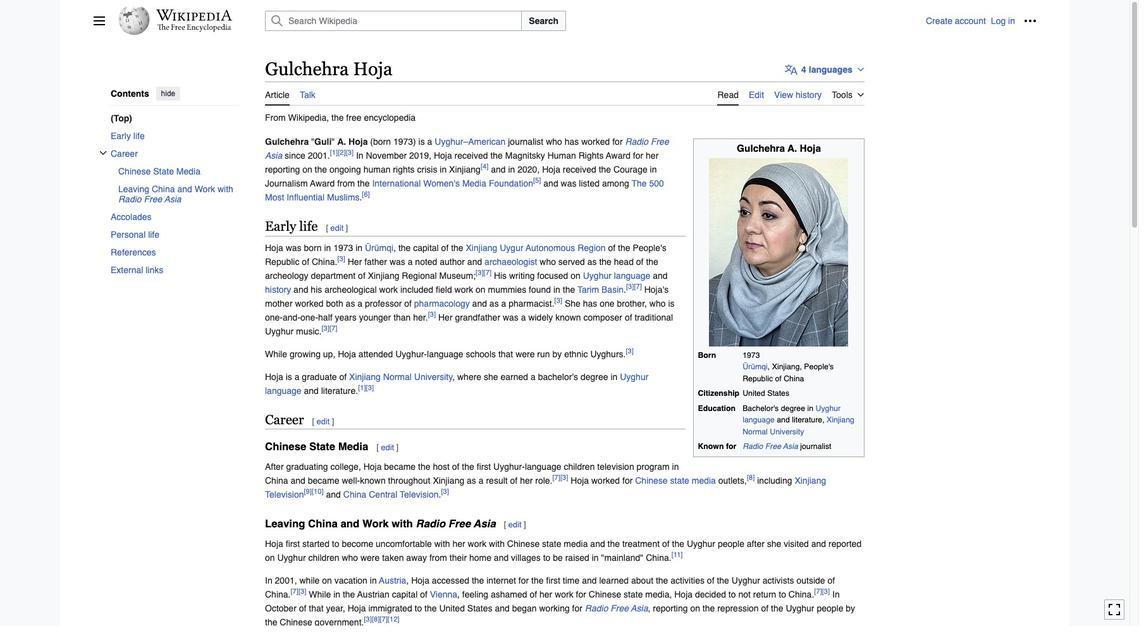 Task type: locate. For each thing, give the bounding box(es) containing it.
as left result
[[467, 476, 476, 486]]

uyghur- up result
[[493, 462, 525, 472]]

[4] link
[[481, 162, 489, 171]]

hoja inside in october of that year, hoja immigrated to the united states and began working for
[[348, 604, 366, 614]]

1 vertical spatial career
[[265, 412, 304, 427]]

citizenship
[[698, 389, 740, 398]]

focused
[[537, 270, 568, 281]]

received for courage
[[563, 164, 596, 174]]

0 vertical spatial united
[[743, 389, 765, 398]]

people
[[718, 539, 744, 549], [817, 604, 843, 614]]

vacation
[[334, 576, 367, 586]]

0 horizontal spatial republic
[[265, 257, 299, 267]]

one- up music.
[[300, 312, 318, 322]]

xinjiang down host
[[433, 476, 464, 486]]

work down the museum;
[[455, 284, 473, 294]]

early life inside gulchehra hoja "element"
[[265, 219, 318, 234]]

mummies
[[488, 284, 526, 294]]

gulchehra hoja element
[[265, 105, 865, 626]]

early down most
[[265, 219, 296, 234]]

received inside the in november 2019, hoja received the magnitsky human rights award for her reporting on the ongoing human rights crisis in xinjiang
[[455, 150, 488, 160]]

gulchehra hoja main content
[[260, 57, 1037, 626]]

with inside leaving china and work with radio free asia
[[218, 184, 233, 194]]

1 vertical spatial states
[[467, 604, 492, 614]]

of up and literature. [1] [3]
[[339, 372, 347, 382]]

1 horizontal spatial journalist
[[800, 442, 831, 451]]

leaving
[[118, 184, 149, 194], [265, 518, 305, 530]]

2 television from the left
[[400, 490, 439, 500]]

head
[[614, 257, 634, 267]]

who inside hoja first started to become uncomfortable with her work with chinese state media and the treatment of the uyghur people after she visited and reported on uyghur children who were taken away from their home and villages to be raised in "mainland" china.
[[342, 553, 358, 563]]

rights
[[579, 150, 604, 160]]

edit for early life
[[330, 223, 344, 233]]

of down brother,
[[625, 312, 632, 322]]

work down chinese state media link
[[195, 184, 215, 194]]

china inside the , xinjiang, people's republic of china
[[784, 374, 804, 383]]

who down become
[[342, 553, 358, 563]]

0 horizontal spatial normal
[[383, 372, 412, 382]]

republic inside the , xinjiang, people's republic of china
[[743, 374, 773, 383]]

and inside and literature. [1] [3]
[[304, 386, 319, 396]]

award inside and in 2020, hoja received the courage in journalism award from the
[[310, 178, 335, 188]]

in november 2019, hoja received the magnitsky human rights award for her reporting on the ongoing human rights crisis in xinjiang
[[265, 150, 659, 174]]

ürümqi link up "father"
[[365, 243, 394, 253]]

1 horizontal spatial [1] link
[[358, 383, 366, 392]]

life
[[133, 131, 145, 141], [299, 219, 318, 234], [148, 229, 159, 239]]

0 vertical spatial that
[[498, 349, 513, 359]]

people's for of the people's republic of china.
[[633, 243, 666, 253]]

radio up accolades
[[118, 194, 141, 204]]

0 horizontal spatial state
[[153, 166, 174, 176]]

children down started
[[308, 553, 339, 563]]

0 vertical spatial [1]
[[330, 148, 338, 157]]

her down pharmacology on the left top of the page
[[438, 312, 453, 322]]

received
[[455, 150, 488, 160], [563, 164, 596, 174]]

[6] link
[[362, 190, 370, 199]]

as inside pharmacology and as a pharmacist. [3]
[[489, 298, 499, 308]]

0 horizontal spatial chinese state media
[[118, 166, 200, 176]]

and down bachelor's degree in
[[777, 416, 790, 424]]

[3] down while
[[299, 587, 306, 596]]

gulchehra for gulchehra a. hoja
[[737, 143, 785, 154]]

0 vertical spatial .
[[360, 192, 362, 202]]

the inside in october of that year, hoja immigrated to the united states and began working for
[[424, 604, 437, 614]]

was
[[561, 178, 577, 188], [286, 243, 301, 253], [390, 257, 405, 267], [503, 312, 519, 322]]

0 horizontal spatial states
[[467, 604, 492, 614]]

in up literature,
[[807, 404, 813, 413]]

chinese inside [7] [3] hoja worked for chinese state media outlets, [8] including
[[635, 476, 668, 486]]

her inside the her grandfather was a widely known composer of traditional uyghur music.
[[438, 312, 453, 322]]

ethnic
[[564, 349, 588, 359]]

activities
[[671, 576, 705, 586]]

1 horizontal spatial first
[[477, 462, 491, 472]]

1 horizontal spatial from
[[429, 553, 447, 563]]

united inside in october of that year, hoja immigrated to the united states and began working for
[[439, 604, 465, 614]]

0 vertical spatial first
[[477, 462, 491, 472]]

[1] inside and literature. [1] [3]
[[358, 383, 366, 392]]

chinese down "october"
[[280, 617, 312, 626]]

in for in 2001, while on vacation in austria
[[265, 576, 272, 586]]

0 vertical spatial early
[[111, 131, 131, 141]]

[3] link down pharmacology link
[[428, 310, 436, 319]]

education
[[698, 404, 736, 413]]

chinese state media inside gulchehra hoja "element"
[[265, 440, 368, 453]]

asia
[[265, 150, 282, 160], [164, 194, 181, 204], [783, 442, 798, 451], [474, 518, 496, 530], [631, 604, 648, 614]]

[1] link down the attended
[[358, 383, 366, 392]]

. down ongoing
[[360, 192, 362, 202]]

people's inside the , xinjiang, people's republic of china
[[804, 363, 834, 371]]

personal life link
[[111, 225, 240, 243]]

[11] link
[[672, 551, 683, 559]]

0 vertical spatial career
[[111, 148, 138, 158]]

republic for , xinjiang, people's republic of china
[[743, 374, 773, 383]]

to right immigrated on the left bottom
[[415, 604, 422, 614]]

gulchehra for gulchehra hoja
[[265, 59, 349, 79]]

1 vertical spatial journalist
[[800, 442, 831, 451]]

with down chinese state media link
[[218, 184, 233, 194]]

while inside [7] [3] while in the austrian capital of vienna , feeling ashamed of her work for chinese state media, hoja decided to not return to china. [7] [3]
[[309, 590, 331, 600]]

xinjiang uygur autonomous region link
[[466, 243, 606, 253]]

language up 'hoja is a graduate of xinjiang normal university , where she earned a bachelor's degree in'
[[427, 349, 463, 359]]

history inside view history link
[[796, 90, 822, 100]]

of down return
[[761, 604, 769, 614]]

composer
[[584, 312, 622, 322]]

hoja down activities
[[674, 590, 693, 600]]

edit link for career
[[317, 417, 330, 426]]

0 vertical spatial is
[[418, 136, 425, 147]]

0 horizontal spatial "
[[311, 136, 314, 147]]

[ down muslims
[[326, 223, 328, 233]]

from down ongoing
[[337, 178, 355, 188]]

1 vertical spatial people's
[[804, 363, 834, 371]]

uyghur up not
[[732, 576, 760, 586]]

known for
[[698, 442, 736, 451]]

[3] inside while growing up, hoja attended uyghur-language schools that were run by ethnic uyghurs. [3]
[[626, 347, 634, 355]]

tools
[[832, 90, 853, 100]]

0 horizontal spatial received
[[455, 150, 488, 160]]

received up listed
[[563, 164, 596, 174]]

[3] left "she"
[[554, 296, 562, 305]]

[3] link up ongoing
[[346, 148, 354, 157]]

hoja down "gulchehra " guli " a. hoja (born 1973) is a uyghur–american journalist who has worked for" at the top of page
[[434, 150, 452, 160]]

for inside [7] [3] hoja worked for chinese state media outlets, [8] including
[[622, 476, 633, 486]]

first up result
[[477, 462, 491, 472]]

in right [2]
[[356, 150, 363, 160]]

and literature,
[[775, 416, 827, 424]]

normal inside xinjiang normal university
[[743, 427, 768, 436]]

and literature. [1] [3]
[[301, 383, 374, 396]]

1 vertical spatial has
[[583, 298, 597, 308]]

[3] inside [3] her father was a noted author and archaeologist
[[337, 254, 345, 263]]

the up among
[[599, 164, 611, 174]]

were inside hoja first started to become uncomfortable with her work with chinese state media and the treatment of the uyghur people after she visited and reported on uyghur children who were taken away from their home and villages to be raised in "mainland" china.
[[361, 553, 380, 563]]

log in and more options image
[[1024, 15, 1037, 27]]

in down focused
[[553, 284, 560, 294]]

1 horizontal spatial state
[[624, 590, 643, 600]]

1 vertical spatial became
[[308, 476, 339, 486]]

0 horizontal spatial journalist
[[508, 136, 544, 147]]

[1] inside since 2001. [1] [2] [3]
[[330, 148, 338, 157]]

music.
[[296, 326, 322, 336]]

[7] link
[[484, 268, 491, 277], [634, 282, 642, 291], [330, 324, 337, 333], [553, 473, 560, 482], [291, 587, 299, 596], [814, 587, 822, 596], [380, 615, 388, 624]]

xinjiang
[[449, 164, 481, 174], [466, 243, 497, 253], [368, 270, 399, 281], [349, 372, 381, 382], [827, 416, 854, 424], [433, 476, 464, 486], [795, 476, 826, 486]]

received inside and in 2020, hoja received the courage in journalism award from the
[[563, 164, 596, 174]]

and up [3] [7] his writing focused on uyghur language and history and his archeological work included field work on mummies found in the tarim basin . [3] [7]
[[467, 257, 482, 267]]

her up their
[[453, 539, 465, 549]]

media down the [4]
[[462, 178, 486, 188]]

hoja is a graduate of xinjiang normal university , where she earned a bachelor's degree in
[[265, 372, 620, 382]]

internet
[[487, 576, 516, 586]]

[ edit ] for chinese state media
[[377, 443, 399, 452]]

human
[[548, 150, 576, 160]]

language
[[614, 270, 650, 281], [427, 349, 463, 359], [265, 386, 301, 396], [743, 416, 775, 424], [525, 462, 561, 472]]

1 vertical spatial ürümqi link
[[743, 363, 768, 371]]

1 horizontal spatial in
[[356, 150, 363, 160]]

0 vertical spatial ürümqi
[[365, 243, 394, 253]]

[3] her father was a noted author and archaeologist
[[337, 254, 537, 267]]

0 vertical spatial uyghur language
[[265, 372, 649, 396]]

0 horizontal spatial one-
[[265, 312, 283, 322]]

in inside after graduating college, hoja became the host of the first uyghur-language children television program in china and became well-known throughout xinjiang as a result of her role.
[[672, 462, 679, 472]]

[8]
[[747, 473, 755, 482], [372, 615, 380, 624]]

hoja up 2001,
[[265, 539, 283, 549]]

Search search field
[[250, 11, 926, 31]]

reporting
[[265, 164, 300, 174], [653, 604, 688, 614]]

college,
[[330, 462, 361, 472]]

in up women's
[[440, 164, 447, 174]]

chinese state media up graduating
[[265, 440, 368, 453]]

1 vertical spatial her
[[438, 312, 453, 322]]

gulchehra for gulchehra " guli " a. hoja (born 1973) is a uyghur–american journalist who has worked for
[[265, 136, 309, 147]]

capital
[[413, 243, 439, 253], [392, 590, 418, 600]]

x small image
[[99, 149, 107, 156]]

1 horizontal spatial known
[[555, 312, 581, 322]]

2 horizontal spatial state
[[670, 476, 689, 486]]

outside
[[797, 576, 825, 586]]

search button
[[521, 11, 566, 31]]

0 horizontal spatial people
[[718, 539, 744, 549]]

language inside after graduating college, hoja became the host of the first uyghur-language children television program in china and became well-known throughout xinjiang as a result of her role.
[[525, 462, 561, 472]]

edit for career
[[317, 417, 330, 426]]

[7] down outside
[[814, 587, 822, 596]]

reporting inside ", reporting on the repression of the uyghur people by the chinese government."
[[653, 604, 688, 614]]

china
[[152, 184, 175, 194], [784, 374, 804, 383], [265, 476, 288, 486], [343, 490, 366, 500], [308, 518, 338, 530]]

0 horizontal spatial has
[[565, 136, 579, 147]]

that inside while growing up, hoja attended uyghur-language schools that were run by ethnic uyghurs. [3]
[[498, 349, 513, 359]]

known
[[555, 312, 581, 322], [360, 476, 386, 486]]

media up raised
[[564, 539, 588, 549]]

radio free asia link
[[265, 136, 669, 160], [743, 442, 798, 451], [585, 604, 648, 614]]

for inside in october of that year, hoja immigrated to the united states and began working for
[[572, 604, 583, 614]]

[3] inside pharmacology and as a pharmacist. [3]
[[554, 296, 562, 305]]

[3] [7]
[[322, 324, 337, 333]]

1973
[[333, 243, 353, 253], [743, 351, 760, 360]]

xinjiang up who served as the head of the archeology department of xinjiang regional museum;
[[466, 243, 497, 253]]

[3] link
[[346, 148, 354, 157], [337, 254, 345, 263], [476, 268, 484, 277], [626, 282, 634, 291], [554, 296, 562, 305], [428, 310, 436, 319], [322, 324, 330, 333], [626, 347, 634, 355], [366, 383, 374, 392], [560, 473, 568, 482], [441, 487, 449, 496], [299, 587, 306, 596], [822, 587, 830, 596], [364, 615, 372, 624]]

language progressive image
[[785, 63, 798, 76]]

chinese down program
[[635, 476, 668, 486]]

a down the mummies
[[501, 298, 506, 308]]

her grandfather was a widely known composer of traditional uyghur music.
[[265, 312, 673, 336]]

0 horizontal spatial ürümqi link
[[365, 243, 394, 253]]

free down learned
[[611, 604, 629, 614]]

known inside the her grandfather was a widely known composer of traditional uyghur music.
[[555, 312, 581, 322]]

1 vertical spatial while
[[309, 590, 331, 600]]

to
[[332, 539, 339, 549], [543, 553, 551, 563], [729, 590, 736, 600], [779, 590, 786, 600], [415, 604, 422, 614]]

] for career
[[332, 417, 334, 426]]

uyghurs.
[[590, 349, 626, 359]]

from inside and in 2020, hoja received the courage in journalism award from the
[[337, 178, 355, 188]]

history
[[796, 90, 822, 100], [265, 284, 291, 294]]

1 vertical spatial normal
[[743, 427, 768, 436]]

life for personal life link
[[148, 229, 159, 239]]

as down region
[[587, 257, 597, 267]]

media inside the international women's media foundation [5] and was listed among
[[462, 178, 486, 188]]

state down about on the right of page
[[624, 590, 643, 600]]

2 horizontal spatial first
[[546, 576, 560, 586]]

xinjiang inside xinjiang normal university
[[827, 416, 854, 424]]

hoja
[[353, 59, 392, 79], [349, 136, 368, 147], [800, 143, 821, 154], [434, 150, 452, 160], [542, 164, 560, 174], [265, 243, 283, 253], [338, 349, 356, 359], [265, 372, 283, 382], [363, 462, 382, 472], [571, 476, 589, 486], [265, 539, 283, 549], [411, 576, 429, 586], [674, 590, 693, 600], [348, 604, 366, 614]]

of inside ", reporting on the repression of the uyghur people by the chinese government."
[[761, 604, 769, 614]]

1 vertical spatial award
[[310, 178, 335, 188]]

about
[[631, 576, 653, 586]]

media up college,
[[338, 440, 368, 453]]

languages
[[809, 64, 853, 75]]

0 vertical spatial work
[[195, 184, 215, 194]]

personal tools navigation
[[926, 11, 1041, 31]]

0 horizontal spatial reporting
[[265, 164, 300, 174]]

chinese inside [7] [3] while in the austrian capital of vienna , feeling ashamed of her work for chinese state media, hoja decided to not return to china. [7] [3]
[[589, 590, 621, 600]]

0 vertical spatial she
[[484, 372, 498, 382]]

1 vertical spatial people
[[817, 604, 843, 614]]

not
[[738, 590, 751, 600]]

chinese
[[118, 166, 151, 176], [265, 440, 306, 453], [635, 476, 668, 486], [507, 539, 540, 549], [589, 590, 621, 600], [280, 617, 312, 626]]

uyghur up literature,
[[816, 404, 841, 413]]

china up started
[[308, 518, 338, 530]]

1 vertical spatial media
[[462, 178, 486, 188]]

years
[[335, 312, 357, 322]]

was inside the her grandfather was a widely known composer of traditional uyghur music.
[[503, 312, 519, 322]]

1 horizontal spatial while
[[309, 590, 331, 600]]

xinjiang down "father"
[[368, 270, 399, 281]]

is inside she has one brother, who is one-and-one-half years younger than her.
[[668, 298, 675, 308]]

language inside while growing up, hoja attended uyghur-language schools that were run by ethnic uyghurs. [3]
[[427, 349, 463, 359]]

the
[[331, 112, 344, 122], [490, 150, 503, 160], [315, 164, 327, 174], [599, 164, 611, 174], [357, 178, 370, 188], [398, 243, 411, 253], [451, 243, 463, 253], [618, 243, 630, 253], [599, 257, 612, 267], [646, 257, 658, 267], [563, 284, 575, 294], [418, 462, 430, 472], [462, 462, 474, 472], [608, 539, 620, 549], [672, 539, 684, 549], [472, 576, 484, 586], [531, 576, 544, 586], [656, 576, 668, 586], [717, 576, 729, 586], [343, 590, 355, 600], [424, 604, 437, 614], [703, 604, 715, 614], [771, 604, 783, 614], [265, 617, 277, 626]]

1 horizontal spatial by
[[846, 604, 855, 614]]

[3] left his
[[476, 268, 484, 277]]

television down throughout
[[400, 490, 439, 500]]

1 vertical spatial received
[[563, 164, 596, 174]]

hoja inside [7] [3] while in the austrian capital of vienna , feeling ashamed of her work for chinese state media, hoja decided to not return to china. [7] [3]
[[674, 590, 693, 600]]

china. down outside
[[789, 590, 814, 600]]

xinjiang inside the in november 2019, hoja received the magnitsky human rights award for her reporting on the ongoing human rights crisis in xinjiang
[[449, 164, 481, 174]]

of down xinjiang,
[[775, 374, 782, 383]]

1 " from the left
[[311, 136, 314, 147]]

0 vertical spatial while
[[265, 349, 287, 359]]

chinese down learned
[[589, 590, 621, 600]]

foundation
[[489, 178, 533, 188]]

2 vertical spatial .
[[439, 490, 441, 500]]

0 vertical spatial were
[[516, 349, 535, 359]]

2 horizontal spatial is
[[668, 298, 675, 308]]

1 vertical spatial worked
[[295, 298, 324, 308]]

worked
[[581, 136, 610, 147], [295, 298, 324, 308], [591, 476, 620, 486]]

xinjiang normal university link down the attended
[[349, 372, 453, 382]]

radio down learned
[[585, 604, 608, 614]]

. down host
[[439, 490, 441, 500]]

a left noted
[[408, 257, 413, 267]]

since 2001. [1] [2] [3]
[[282, 148, 354, 160]]

ongoing
[[330, 164, 361, 174]]

1 horizontal spatial history
[[796, 90, 822, 100]]

of the people's republic of china.
[[265, 243, 666, 267]]

first left started
[[286, 539, 300, 549]]

to left not
[[729, 590, 736, 600]]

a
[[427, 136, 432, 147], [408, 257, 413, 267], [358, 298, 363, 308], [501, 298, 506, 308], [521, 312, 526, 322], [295, 372, 299, 382], [531, 372, 536, 382], [479, 476, 484, 486]]

in up 500
[[650, 164, 657, 174]]

republic for of the people's republic of china.
[[265, 257, 299, 267]]

of inside the , xinjiang, people's republic of china
[[775, 374, 782, 383]]

journalist up 'magnitsky'
[[508, 136, 544, 147]]

[ down and literature. [1] [3]
[[312, 417, 314, 426]]

uyghur language for bottom uyghur language link
[[743, 404, 841, 424]]

life for early life link
[[133, 131, 145, 141]]

. inside [3] [7] his writing focused on uyghur language and history and his archeological work included field work on mummies found in the tarim basin . [3] [7]
[[624, 284, 626, 294]]

early life link
[[111, 127, 240, 144]]

1 horizontal spatial early
[[265, 219, 296, 234]]

1 vertical spatial chinese state media
[[265, 440, 368, 453]]

1 horizontal spatial state
[[309, 440, 335, 453]]

] for early life
[[346, 223, 348, 233]]

account
[[955, 16, 986, 26]]

2 horizontal spatial .
[[624, 284, 626, 294]]

0 vertical spatial children
[[564, 462, 595, 472]]

0 vertical spatial states
[[767, 389, 789, 398]]

who inside she has one brother, who is one-and-one-half years younger than her.
[[649, 298, 666, 308]]

0 horizontal spatial work
[[195, 184, 215, 194]]

2 vertical spatial in
[[832, 590, 840, 600]]

history link
[[265, 284, 291, 294]]

uyghur down and-
[[265, 326, 294, 336]]

1 horizontal spatial uyghur-
[[493, 462, 525, 472]]

[7] down immigrated on the left bottom
[[380, 615, 388, 624]]

role.
[[535, 476, 553, 486]]

traditional
[[635, 312, 673, 322]]

[3] right literature.
[[366, 383, 374, 392]]

hoja inside after graduating college, hoja became the host of the first uyghur-language children television program in china and became well-known throughout xinjiang as a result of her role.
[[363, 462, 382, 472]]

xinjiang right including at bottom right
[[795, 476, 826, 486]]

ashamed
[[491, 590, 527, 600]]

0 horizontal spatial while
[[265, 349, 287, 359]]

xinjiang inside who served as the head of the archeology department of xinjiang regional museum;
[[368, 270, 399, 281]]

that left year,
[[309, 604, 324, 614]]

1 vertical spatial were
[[361, 553, 380, 563]]

0 horizontal spatial united
[[439, 604, 465, 614]]

create account link
[[926, 16, 986, 26]]

] up villages
[[524, 520, 526, 530]]

0 vertical spatial radio free asia
[[265, 136, 669, 160]]

language up the role.
[[525, 462, 561, 472]]

for inside , hoja accessed the internet for the first time and learned about the activities of the uyghur activists outside of china.
[[519, 576, 529, 586]]

[8] link
[[747, 473, 755, 482], [372, 615, 380, 624]]

writing
[[509, 270, 535, 281]]

1 vertical spatial history
[[265, 284, 291, 294]]

on inside the in november 2019, hoja received the magnitsky human rights award for her reporting on the ongoing human rights crisis in xinjiang
[[302, 164, 312, 174]]

(born
[[370, 136, 391, 147]]

1 vertical spatial state
[[309, 440, 335, 453]]

[ for chinese state media
[[377, 443, 379, 452]]

1 horizontal spatial is
[[418, 136, 425, 147]]

1 vertical spatial work
[[362, 518, 389, 530]]

[1]
[[330, 148, 338, 157], [358, 383, 366, 392]]

in inside hoja first started to become uncomfortable with her work with chinese state media and the treatment of the uyghur people after she visited and reported on uyghur children who were taken away from their home and villages to be raised in "mainland" china.
[[592, 553, 599, 563]]

0 vertical spatial has
[[565, 136, 579, 147]]

1 television from the left
[[265, 490, 304, 500]]

of
[[441, 243, 449, 253], [608, 243, 616, 253], [302, 257, 309, 267], [636, 257, 644, 267], [358, 270, 365, 281], [404, 298, 412, 308], [625, 312, 632, 322], [339, 372, 347, 382], [775, 374, 782, 383], [452, 462, 459, 472], [510, 476, 518, 486], [662, 539, 670, 549], [707, 576, 714, 586], [828, 576, 835, 586], [420, 590, 427, 600], [530, 590, 537, 600], [299, 604, 306, 614], [761, 604, 769, 614]]

0 vertical spatial capital
[[413, 243, 439, 253]]

chinese inside chinese state media link
[[118, 166, 151, 176]]

leaving china and work with radio free asia inside gulchehra hoja "element"
[[265, 518, 496, 530]]

in down uyghurs.
[[611, 372, 618, 382]]

award for rights
[[606, 150, 631, 160]]

0 horizontal spatial degree
[[581, 372, 608, 382]]

0 horizontal spatial life
[[133, 131, 145, 141]]

attended
[[359, 349, 393, 359]]

language down head
[[614, 270, 650, 281]]

media inside hoja first started to become uncomfortable with her work with chinese state media and the treatment of the uyghur people after she visited and reported on uyghur children who were taken away from their home and villages to be raised in "mainland" china.
[[564, 539, 588, 549]]

university inside xinjiang normal university
[[770, 427, 804, 436]]

, inside [7] [3] while in the austrian capital of vienna , feeling ashamed of her work for chinese state media, hoja decided to not return to china. [7] [3]
[[457, 590, 460, 600]]

central
[[369, 490, 397, 500]]

0 horizontal spatial people's
[[633, 243, 666, 253]]

0 vertical spatial in
[[356, 150, 363, 160]]

state up be
[[542, 539, 561, 549]]

uyghur language link
[[583, 270, 650, 281], [265, 372, 649, 396], [743, 404, 841, 424]]

hoja inside , hoja accessed the internet for the first time and learned about the activities of the uyghur activists outside of china.
[[411, 576, 429, 586]]

0 horizontal spatial known
[[360, 476, 386, 486]]

on inside ", reporting on the repression of the uyghur people by the chinese government."
[[690, 604, 700, 614]]

edit down muslims
[[330, 223, 344, 233]]

degree down uyghurs.
[[581, 372, 608, 382]]

leaving china and work with radio free asia down central at the bottom left of the page
[[265, 518, 496, 530]]

2001.
[[308, 150, 330, 160]]

1 vertical spatial in
[[265, 576, 272, 586]]

return
[[753, 590, 776, 600]]

1 horizontal spatial uyghur language
[[743, 404, 841, 424]]

0 vertical spatial chinese state media
[[118, 166, 200, 176]]

1 horizontal spatial chinese state media
[[265, 440, 368, 453]]

television
[[265, 490, 304, 500], [400, 490, 439, 500]]

china down after
[[265, 476, 288, 486]]

and right the home
[[494, 553, 509, 563]]

0 vertical spatial from
[[337, 178, 355, 188]]

in inside [3] [7] his writing focused on uyghur language and history and his archeological work included field work on mummies found in the tarim basin . [3] [7]
[[553, 284, 560, 294]]

in up [7] [3] hoja worked for chinese state media outlets, [8] including
[[672, 462, 679, 472]]

literature.
[[321, 386, 358, 396]]

xinjiang inside after graduating college, hoja became the host of the first uyghur-language children television program in china and became well-known throughout xinjiang as a result of her role.
[[433, 476, 464, 486]]

[3] inside [9] [10] and china central television . [3]
[[441, 487, 449, 496]]

a inside [3] her father was a noted author and archaeologist
[[408, 257, 413, 267]]

people's inside of the people's republic of china.
[[633, 243, 666, 253]]

radio free asia link up [4] link
[[265, 136, 669, 160]]

a inside hoja's mother worked both as a professor of
[[358, 298, 363, 308]]

state inside chinese state media link
[[153, 166, 174, 176]]

1 horizontal spatial normal
[[743, 427, 768, 436]]

, reporting on the repression of the uyghur people by the chinese government.
[[265, 604, 855, 626]]

and-
[[283, 312, 300, 322]]

early life down (top)
[[111, 131, 145, 141]]

award for journalism
[[310, 178, 335, 188]]

1 horizontal spatial leaving china and work with radio free asia
[[265, 518, 496, 530]]

edit for chinese state media
[[381, 443, 394, 452]]

. inside the . [6]
[[360, 192, 362, 202]]

united up bachelor's
[[743, 389, 765, 398]]

1 horizontal spatial award
[[606, 150, 631, 160]]

while
[[265, 349, 287, 359], [309, 590, 331, 600]]

she
[[484, 372, 498, 382], [767, 539, 781, 549]]

in
[[1008, 16, 1015, 26], [440, 164, 447, 174], [508, 164, 515, 174], [650, 164, 657, 174], [324, 243, 331, 253], [356, 243, 363, 253], [553, 284, 560, 294], [611, 372, 618, 382], [807, 404, 813, 413], [672, 462, 679, 472], [592, 553, 599, 563], [370, 576, 377, 586], [333, 590, 340, 600]]

china down the "well-" in the left of the page
[[343, 490, 366, 500]]

her left the role.
[[520, 476, 533, 486]]



Task type: vqa. For each thing, say whether or not it's contained in the screenshot.
the rightmost Early life
yes



Task type: describe. For each thing, give the bounding box(es) containing it.
in for in october of that year, hoja immigrated to the united states and began working for
[[832, 590, 840, 600]]

human
[[363, 164, 391, 174]]

chinese inside ", reporting on the repression of the uyghur people by the chinese government."
[[280, 617, 312, 626]]

pharmacology
[[414, 298, 470, 308]]

. inside [9] [10] and china central television . [3]
[[439, 490, 441, 500]]

leaving inside gulchehra hoja "element"
[[265, 518, 305, 530]]

work inside gulchehra hoja "element"
[[362, 518, 389, 530]]

create
[[926, 16, 953, 26]]

edit link for chinese state media
[[381, 443, 394, 452]]

1 vertical spatial uyghur language link
[[265, 372, 649, 396]]

2 one- from the left
[[300, 312, 318, 322]]

on down served
[[571, 270, 581, 281]]

on inside hoja first started to become uncomfortable with her work with chinese state media and the treatment of the uyghur people after she visited and reported on uyghur children who were taken away from their home and villages to be raised in "mainland" china.
[[265, 553, 275, 563]]

log in link
[[991, 16, 1015, 26]]

archaeologist
[[485, 257, 537, 267]]

the up author
[[451, 243, 463, 253]]

free up 500
[[651, 136, 669, 147]]

0 vertical spatial early life
[[111, 131, 145, 141]]

the inside [7] [3] while in the austrian capital of vienna , feeling ashamed of her work for chinese state media, hoja decided to not return to china. [7] [3]
[[343, 590, 355, 600]]

0 horizontal spatial a.
[[337, 136, 346, 147]]

government.
[[315, 617, 364, 626]]

by inside while growing up, hoja attended uyghur-language schools that were run by ethnic uyghurs. [3]
[[553, 349, 562, 359]]

a inside after graduating college, hoja became the host of the first uyghur-language children television program in china and became well-known throughout xinjiang as a result of her role.
[[479, 476, 484, 486]]

[5]
[[533, 176, 541, 185]]

since
[[285, 150, 305, 160]]

, left where
[[453, 372, 455, 382]]

[7] link down 2001,
[[291, 587, 299, 596]]

1 vertical spatial degree
[[781, 404, 805, 413]]

in for in november 2019, hoja received the magnitsky human rights award for her reporting on the ongoing human rights crisis in xinjiang
[[356, 150, 363, 160]]

[7] link left his
[[484, 268, 491, 277]]

talk
[[300, 90, 316, 100]]

0 horizontal spatial xinjiang normal university link
[[349, 372, 453, 382]]

the down decided
[[703, 604, 715, 614]]

china inside after graduating college, hoja became the host of the first uyghur-language children television program in china and became well-known throughout xinjiang as a result of her role.
[[265, 476, 288, 486]]

edit link up villages
[[508, 520, 522, 530]]

[1] for 2001.
[[330, 148, 338, 157]]

people's for , xinjiang, people's republic of china
[[804, 363, 834, 371]]

guli
[[314, 136, 332, 147]]

accolades
[[111, 212, 152, 222]]

his
[[311, 284, 322, 294]]

0 vertical spatial [8] link
[[747, 473, 755, 482]]

by inside ", reporting on the repression of the uyghur people by the chinese government."
[[846, 604, 855, 614]]

vienna
[[430, 590, 457, 600]]

media inside [7] [3] hoja worked for chinese state media outlets, [8] including
[[692, 476, 716, 486]]

accolades link
[[111, 208, 240, 225]]

[ down result
[[504, 520, 506, 530]]

, inside ", reporting on the repression of the uyghur people by the chinese government."
[[648, 604, 650, 614]]

menu image
[[93, 15, 106, 27]]

bachelor's degree in
[[743, 404, 816, 413]]

children inside after graduating college, hoja became the host of the first uyghur-language children television program in china and became well-known throughout xinjiang as a result of her role.
[[564, 462, 595, 472]]

[3] down half
[[322, 324, 330, 333]]

china down chinese state media link
[[152, 184, 175, 194]]

archeological
[[325, 284, 377, 294]]

a left graduate
[[295, 372, 299, 382]]

hoja inside the in november 2019, hoja received the magnitsky human rights award for her reporting on the ongoing human rights crisis in xinjiang
[[434, 150, 452, 160]]

read link
[[718, 82, 739, 105]]

0 horizontal spatial ürümqi
[[365, 243, 394, 253]]

home
[[469, 553, 491, 563]]

widely
[[528, 312, 553, 322]]

] for chinese state media
[[396, 443, 399, 452]]

the up the hoja's
[[646, 257, 658, 267]]

hide
[[161, 89, 175, 98]]

as inside hoja's mother worked both as a professor of
[[346, 298, 355, 308]]

schools
[[466, 349, 496, 359]]

basin
[[602, 284, 624, 294]]

the inside [3] [7] his writing focused on uyghur language and history and his archeological work included field work on mummies found in the tarim basin . [3] [7]
[[563, 284, 575, 294]]

[7] link down half
[[330, 324, 337, 333]]

to inside in october of that year, hoja immigrated to the united states and began working for
[[415, 604, 422, 614]]

in up foundation
[[508, 164, 515, 174]]

be
[[553, 553, 563, 563]]

was left born
[[286, 243, 301, 253]]

free up accolades
[[144, 194, 162, 204]]

radio up uncomfortable
[[416, 518, 445, 530]]

the left head
[[599, 257, 612, 267]]

edit link
[[749, 82, 764, 104]]

after
[[747, 539, 765, 549]]

villages
[[511, 553, 541, 563]]

career inside career link
[[111, 148, 138, 158]]

to right started
[[332, 539, 339, 549]]

on up pharmacology and as a pharmacist. [3]
[[476, 284, 486, 294]]

her inside [3] her father was a noted author and archaeologist
[[348, 257, 362, 267]]

including
[[757, 476, 792, 486]]

on right while
[[322, 576, 332, 586]]

the up decided
[[717, 576, 729, 586]]

of right result
[[510, 476, 518, 486]]

her inside the in november 2019, hoja received the magnitsky human rights award for her reporting on the ongoing human rights crisis in xinjiang
[[646, 150, 659, 160]]

who inside who served as the head of the archeology department of xinjiang regional museum;
[[540, 257, 556, 267]]

edit up villages
[[508, 520, 522, 530]]

the up [11]
[[672, 539, 684, 549]]

capital inside [7] [3] while in the austrian capital of vienna , feeling ashamed of her work for chinese state media, hoja decided to not return to china. [7] [3]
[[392, 590, 418, 600]]

from
[[265, 112, 286, 122]]

the inside of the people's republic of china.
[[618, 243, 630, 253]]

0 vertical spatial degree
[[581, 372, 608, 382]]

1 vertical spatial ürümqi
[[743, 363, 768, 371]]

0 vertical spatial became
[[384, 462, 416, 472]]

0 vertical spatial radio free asia link
[[265, 136, 669, 160]]

[3] up brother,
[[626, 282, 634, 291]]

[8] inside [7] [3] hoja worked for chinese state media outlets, [8] including
[[747, 473, 755, 482]]

1 horizontal spatial xinjiang normal university link
[[743, 416, 854, 436]]

0 vertical spatial worked
[[581, 136, 610, 147]]

where
[[457, 372, 481, 382]]

uyghur- inside while growing up, hoja attended uyghur-language schools that were run by ethnic uyghurs. [3]
[[395, 349, 427, 359]]

of right host
[[452, 462, 459, 472]]

in up "department"
[[356, 243, 363, 253]]

outlets,
[[718, 476, 747, 486]]

(top)
[[111, 113, 132, 123]]

free up their
[[448, 518, 471, 530]]

0 vertical spatial university
[[414, 372, 453, 382]]

october
[[265, 604, 297, 614]]

edit link for early life
[[330, 223, 344, 233]]

her inside hoja first started to become uncomfortable with her work with chinese state media and the treatment of the uyghur people after she visited and reported on uyghur children who were taken away from their home and villages to be raised in "mainland" china.
[[453, 539, 465, 549]]

the 500 most influential muslims
[[265, 178, 664, 202]]

[3] link down half
[[322, 324, 330, 333]]

(top) link
[[111, 109, 250, 127]]

of up began
[[530, 590, 537, 600]]

links
[[146, 265, 163, 275]]

radio free asia for top radio free asia link
[[265, 136, 669, 160]]

brother,
[[617, 298, 647, 308]]

2001,
[[275, 576, 297, 586]]

1 one- from the left
[[265, 312, 283, 322]]

0 vertical spatial journalist
[[508, 136, 544, 147]]

0 horizontal spatial 1973
[[333, 243, 353, 253]]

language down growing
[[265, 386, 301, 396]]

first inside hoja first started to become uncomfortable with her work with chinese state media and the treatment of the uyghur people after she visited and reported on uyghur children who were taken away from their home and villages to be raised in "mainland" china.
[[286, 539, 300, 549]]

references link
[[111, 243, 240, 261]]

of inside in october of that year, hoja immigrated to the united states and began working for
[[299, 604, 306, 614]]

uyghur up 2001,
[[277, 553, 306, 563]]

hoja inside while growing up, hoja attended uyghur-language schools that were run by ethnic uyghurs. [3]
[[338, 349, 356, 359]]

[3] inside and literature. [1] [3]
[[366, 383, 374, 392]]

the down 2001.
[[315, 164, 327, 174]]

0 vertical spatial leaving
[[118, 184, 149, 194]]

hoja was born in 1973 in ürümqi , the capital of the xinjiang uygur autonomous region
[[265, 243, 606, 253]]

of right head
[[636, 257, 644, 267]]

2 " from the left
[[332, 136, 335, 147]]

the up the feeling
[[472, 576, 484, 586]]

and inside [9] [10] and china central television . [3]
[[326, 490, 341, 500]]

the free encyclopedia image
[[157, 24, 231, 32]]

of up decided
[[707, 576, 714, 586]]

hoja inside hoja first started to become uncomfortable with her work with chinese state media and the treatment of the uyghur people after she visited and reported on uyghur children who were taken away from their home and villages to be raised in "mainland" china.
[[265, 539, 283, 549]]

1 horizontal spatial ürümqi link
[[743, 363, 768, 371]]

0 horizontal spatial early
[[111, 131, 131, 141]]

for inside the in november 2019, hoja received the magnitsky human rights award for her reporting on the ongoing human rights crisis in xinjiang
[[633, 150, 643, 160]]

were inside while growing up, hoja attended uyghur-language schools that were run by ethnic uyghurs. [3]
[[516, 349, 535, 359]]

1 horizontal spatial united
[[743, 389, 765, 398]]

china. inside , hoja accessed the internet for the first time and learned about the activities of the uyghur activists outside of china.
[[265, 590, 291, 600]]

archeology
[[265, 270, 308, 281]]

the down return
[[771, 604, 783, 614]]

was inside the international women's media foundation [5] and was listed among
[[561, 178, 577, 188]]

to down activists
[[779, 590, 786, 600]]

gulchehra a. hoja
[[737, 143, 821, 154]]

of inside the her grandfather was a widely known composer of traditional uyghur music.
[[625, 312, 632, 322]]

chinese up after
[[265, 440, 306, 453]]

asia up the home
[[474, 518, 496, 530]]

was inside [3] her father was a noted author and archaeologist
[[390, 257, 405, 267]]

chinese inside hoja first started to become uncomfortable with her work with chinese state media and the treatment of the uyghur people after she visited and reported on uyghur children who were taken away from their home and villages to be raised in "mainland" china.
[[507, 539, 540, 549]]

journalism
[[265, 178, 308, 188]]

free down xinjiang normal university
[[765, 442, 781, 451]]

[3] link right the role.
[[560, 473, 568, 482]]

[11]
[[672, 551, 683, 559]]

[3] down outside
[[822, 587, 830, 596]]

she inside hoja first started to become uncomfortable with her work with chinese state media and the treatment of the uyghur people after she visited and reported on uyghur children who were taken away from their home and villages to be raised in "mainland" china.
[[767, 539, 781, 549]]

and up become
[[341, 518, 359, 530]]

language down bachelor's
[[743, 416, 775, 424]]

wikipedia image
[[156, 9, 232, 21]]

[3] link up "department"
[[337, 254, 345, 263]]

and inside [3] her father was a noted author and archaeologist
[[467, 257, 482, 267]]

[7] [3] hoja worked for chinese state media outlets, [8] including
[[553, 473, 795, 486]]

a inside the her grandfather was a widely known composer of traditional uyghur music.
[[521, 312, 526, 322]]

[9] [10] and china central television . [3]
[[304, 487, 449, 500]]

the up '[6]'
[[357, 178, 370, 188]]

born
[[698, 351, 716, 360]]

and inside pharmacology and as a pharmacist. [3]
[[472, 298, 487, 308]]

1 vertical spatial [8] link
[[372, 615, 380, 624]]

0 vertical spatial [1] link
[[330, 148, 338, 157]]

[7] down 2001,
[[291, 587, 299, 596]]

[3] link down host
[[441, 487, 449, 496]]

fullscreen image
[[1108, 604, 1121, 616]]

with up their
[[434, 539, 450, 549]]

the up "mainland"
[[608, 539, 620, 549]]

received for magnitsky
[[455, 150, 488, 160]]

result
[[486, 476, 508, 486]]

working
[[539, 604, 570, 614]]

uyghur down uyghurs.
[[620, 372, 649, 382]]

1 horizontal spatial 1973
[[743, 351, 760, 360]]

uyghur inside , hoja accessed the internet for the first time and learned about the activities of the uyghur activists outside of china.
[[732, 576, 760, 586]]

born
[[304, 243, 322, 253]]

a up 2019,
[[427, 136, 432, 147]]

external
[[111, 265, 143, 275]]

china central television link
[[343, 490, 439, 500]]

her inside [7] [3] while in the austrian capital of vienna , feeling ashamed of her work for chinese state media, hoja decided to not return to china. [7] [3]
[[540, 590, 552, 600]]

in up austrian
[[370, 576, 377, 586]]

repression
[[717, 604, 759, 614]]

work inside hoja first started to become uncomfortable with her work with chinese state media and the treatment of the uyghur people after she visited and reported on uyghur children who were taken away from their home and villages to be raised in "mainland" china.
[[468, 539, 487, 549]]

hoja up archeology
[[265, 243, 283, 253]]

the left host
[[418, 462, 430, 472]]

raised
[[565, 553, 589, 563]]

log
[[991, 16, 1006, 26]]

2 vertical spatial uyghur language link
[[743, 404, 841, 424]]

the up regional on the left top of page
[[398, 243, 411, 253]]

crisis
[[417, 164, 437, 174]]

0 vertical spatial normal
[[383, 372, 412, 382]]

of left vienna
[[420, 590, 427, 600]]

1 vertical spatial radio free asia link
[[743, 442, 798, 451]]

earned
[[501, 372, 528, 382]]

the left free
[[331, 112, 344, 122]]

radio free asia for the bottom radio free asia link
[[585, 604, 648, 614]]

[3] [7] his writing focused on uyghur language and history and his archeological work included field work on mummies found in the tarim basin . [3] [7]
[[265, 268, 668, 294]]

0 vertical spatial uyghur language link
[[583, 270, 650, 281]]

state inside [7] [3] hoja worked for chinese state media outlets, [8] including
[[670, 476, 689, 486]]

1 vertical spatial [8]
[[372, 615, 380, 624]]

1 vertical spatial [1] link
[[358, 383, 366, 392]]

states inside in october of that year, hoja immigrated to the united states and began working for
[[467, 604, 492, 614]]

free
[[346, 112, 361, 122]]

run
[[537, 349, 550, 359]]

uyghur inside the her grandfather was a widely known composer of traditional uyghur music.
[[265, 326, 294, 336]]

references
[[111, 247, 156, 257]]

noted
[[415, 257, 437, 267]]

view history link
[[774, 82, 822, 104]]

children inside hoja first started to become uncomfortable with her work with chinese state media and the treatment of the uyghur people after she visited and reported on uyghur children who were taken away from their home and villages to be raised in "mainland" china.
[[308, 553, 339, 563]]

1 horizontal spatial a.
[[788, 143, 797, 154]]

state inside hoja first started to become uncomfortable with her work with chinese state media and the treatment of the uyghur people after she visited and reported on uyghur children who were taken away from their home and villages to be raised in "mainland" china.
[[542, 539, 561, 549]]

[7] link up brother,
[[634, 282, 642, 291]]

[ edit ] for career
[[312, 417, 334, 426]]

of right outside
[[828, 576, 835, 586]]

[3] link down outside
[[822, 587, 830, 596]]

[3] inside since 2001. [1] [2] [3]
[[346, 148, 354, 157]]

2 vertical spatial media
[[338, 440, 368, 453]]

accessed
[[432, 576, 469, 586]]

[7] link down outside
[[814, 587, 822, 596]]

[7] up brother,
[[634, 282, 642, 291]]

known for radio free asia journalist
[[698, 442, 831, 451]]

0 horizontal spatial became
[[308, 476, 339, 486]]

of down born
[[302, 257, 309, 267]]

create account log in
[[926, 16, 1015, 26]]

and inside after graduating college, hoja became the host of the first uyghur-language children television program in china and became well-known throughout xinjiang as a result of her role.
[[291, 476, 305, 486]]

hoja inside [7] [3] hoja worked for chinese state media outlets, [8] including
[[571, 476, 589, 486]]

the down villages
[[531, 576, 544, 586]]

decided
[[695, 590, 726, 600]]

pharmacology link
[[414, 298, 470, 308]]

2020,
[[518, 164, 540, 174]]

0 vertical spatial media
[[176, 166, 200, 176]]

[ edit ] for early life
[[326, 223, 348, 233]]

treatment
[[622, 539, 660, 549]]

"mainland"
[[601, 553, 643, 563]]

television inside the xinjiang television
[[265, 490, 304, 500]]

rights
[[393, 164, 415, 174]]

his
[[494, 270, 507, 281]]

and left his
[[294, 284, 308, 294]]

[ for career
[[312, 417, 314, 426]]

history inside [3] [7] his writing focused on uyghur language and history and his archeological work included field work on mummies found in the tarim basin . [3] [7]
[[265, 284, 291, 294]]

chinese state media link
[[118, 162, 240, 180]]

has inside she has one brother, who is one-and-one-half years younger than her.
[[583, 298, 597, 308]]

that inside in october of that year, hoja immigrated to the united states and began working for
[[309, 604, 324, 614]]

uyghur inside [3] [7] his writing focused on uyghur language and history and his archeological work included field work on mummies found in the tarim basin . [3] [7]
[[583, 270, 612, 281]]

reporting inside the in november 2019, hoja received the magnitsky human rights award for her reporting on the ongoing human rights crisis in xinjiang
[[265, 164, 300, 174]]

learned
[[599, 576, 629, 586]]

and inside , hoja accessed the internet for the first time and learned about the activities of the uyghur activists outside of china.
[[582, 576, 597, 586]]

1 horizontal spatial states
[[767, 389, 789, 398]]

included
[[400, 284, 433, 294]]

worked inside hoja's mother worked both as a professor of
[[295, 298, 324, 308]]

half
[[318, 312, 332, 322]]

[3] down pharmacology link
[[428, 310, 436, 319]]

and inside the international women's media foundation [5] and was listed among
[[544, 178, 558, 188]]

china. inside hoja first started to become uncomfortable with her work with chinese state media and the treatment of the uyghur people after she visited and reported on uyghur children who were taken away from their home and villages to be raised in "mainland" china.
[[646, 553, 672, 563]]

and up the hoja's
[[653, 270, 668, 281]]

language inside [3] [7] his writing focused on uyghur language and history and his archeological work included field work on mummies found in the tarim basin . [3] [7]
[[614, 270, 650, 281]]

a inside pharmacology and as a pharmacist. [3]
[[501, 298, 506, 308]]

asia down xinjiang normal university
[[783, 442, 798, 451]]

[1] for literature.
[[358, 383, 366, 392]]

well-
[[342, 476, 360, 486]]

career inside gulchehra hoja "element"
[[265, 412, 304, 427]]

asia up the accolades link
[[164, 194, 181, 204]]

view
[[774, 90, 793, 100]]

radio right known for
[[743, 442, 763, 451]]

the down "october"
[[265, 617, 277, 626]]

0 vertical spatial leaving china and work with radio free asia
[[118, 184, 233, 204]]

2 vertical spatial is
[[286, 372, 292, 382]]

to left be
[[543, 553, 551, 563]]

a right earned
[[531, 372, 536, 382]]

while inside while growing up, hoja attended uyghur-language schools that were run by ethnic uyghurs. [3]
[[265, 349, 287, 359]]

as inside after graduating college, hoja became the host of the first uyghur-language children television program in china and became well-known throughout xinjiang as a result of her role.
[[467, 476, 476, 486]]

[3] link left his
[[476, 268, 484, 277]]

both
[[326, 298, 343, 308]]

2019,
[[409, 150, 431, 160]]

xinjiang inside the xinjiang television
[[795, 476, 826, 486]]

[12]
[[388, 615, 399, 624]]

[ for early life
[[326, 223, 328, 233]]

[3] link up brother,
[[626, 282, 634, 291]]

father
[[364, 257, 387, 267]]

2 vertical spatial radio free asia link
[[585, 604, 648, 614]]

Search Wikipedia search field
[[265, 11, 522, 31]]

xinjiang down the attended
[[349, 372, 381, 382]]

for inside [7] [3] while in the austrian capital of vienna , feeling ashamed of her work for chinese state media, hoja decided to not return to china. [7] [3]
[[576, 590, 586, 600]]

work inside [7] [3] while in the austrian capital of vienna , feeling ashamed of her work for chinese state media, hoja decided to not return to china. [7] [3]
[[555, 590, 574, 600]]

0 horizontal spatial she
[[484, 372, 498, 382]]

[7] down half
[[330, 324, 337, 333]]

read
[[718, 90, 739, 100]]

of up [3] her father was a noted author and archaeologist
[[441, 243, 449, 253]]

hoja inside and in 2020, hoja received the courage in journalism award from the
[[542, 164, 560, 174]]

found
[[529, 284, 551, 294]]

uyghur language for uyghur language link to the middle
[[265, 372, 649, 396]]

state inside [7] [3] while in the austrian capital of vienna , feeling ashamed of her work for chinese state media, hoja decided to not return to china. [7] [3]
[[624, 590, 643, 600]]

work up professor
[[379, 284, 398, 294]]

[7] link right result
[[553, 473, 560, 482]]

people inside hoja first started to become uncomfortable with her work with chinese state media and the treatment of the uyghur people after she visited and reported on uyghur children who were taken away from their home and villages to be raised in "mainland" china.
[[718, 539, 744, 549]]

talk link
[[300, 82, 316, 104]]



